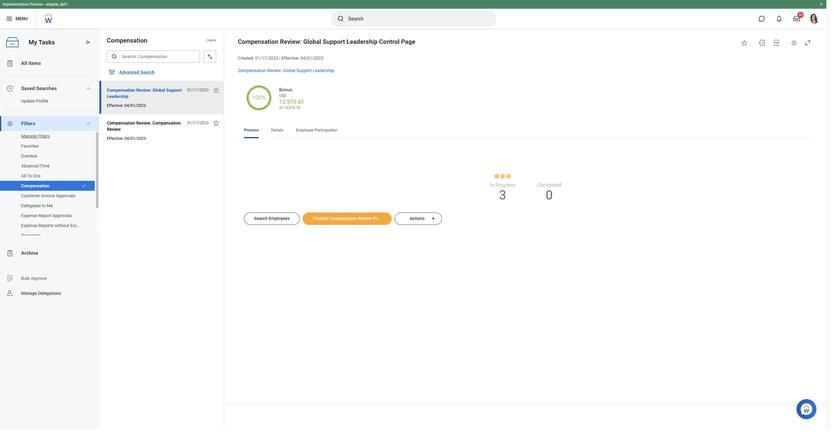 Task type: locate. For each thing, give the bounding box(es) containing it.
2
[[206, 39, 208, 42]]

bulk approve
[[21, 276, 47, 281]]

1 vertical spatial star image
[[213, 119, 220, 127]]

1 horizontal spatial support
[[297, 68, 312, 73]]

advanced
[[119, 70, 139, 75]]

to
[[27, 173, 32, 178]]

01/17/2023 for compensation review: global support leadership
[[187, 88, 209, 92]]

0 horizontal spatial filters
[[21, 121, 35, 126]]

2 vertical spatial global
[[153, 88, 165, 93]]

manage for manage delegations
[[21, 291, 37, 296]]

star image
[[741, 39, 748, 47], [213, 119, 220, 127]]

expense down delegated
[[21, 213, 37, 218]]

0 horizontal spatial support
[[166, 88, 182, 93]]

2 effective: 04/01/2023 from the top
[[107, 136, 146, 141]]

adeptai_dpt1
[[46, 2, 68, 7]]

review
[[107, 127, 121, 132], [358, 216, 372, 221]]

1 expense from the top
[[21, 213, 37, 218]]

2 vertical spatial 04/01/2023
[[124, 136, 146, 141]]

clipboard image inside all items button
[[6, 60, 14, 67]]

1 horizontal spatial compensation review: global support leadership
[[238, 68, 334, 73]]

compensation button
[[0, 181, 79, 191]]

archive
[[21, 250, 38, 256]]

1 horizontal spatial global
[[283, 68, 295, 73]]

expense up the recruiting
[[21, 223, 37, 228]]

compensation
[[107, 37, 147, 44], [238, 38, 279, 45], [238, 68, 266, 73], [107, 88, 135, 93], [107, 121, 135, 126], [152, 121, 181, 126], [21, 183, 50, 188], [329, 216, 357, 221]]

1 horizontal spatial leadership
[[313, 68, 334, 73]]

effective:
[[282, 56, 299, 61], [107, 103, 124, 108], [107, 136, 124, 141]]

1 horizontal spatial star image
[[741, 39, 748, 47]]

search
[[140, 70, 155, 75], [254, 216, 268, 221]]

04/01/2023 down the compensation review: compensation review
[[124, 136, 146, 141]]

expense reports without exceptions button
[[0, 221, 91, 231]]

sort image
[[207, 53, 213, 60]]

finalize
[[313, 216, 328, 221]]

leadership inside compensation review: global support leadership
[[107, 94, 129, 99]]

1 vertical spatial process
[[373, 216, 389, 221]]

search employees button
[[244, 212, 300, 225]]

0 vertical spatial all
[[21, 60, 27, 66]]

1 vertical spatial clipboard image
[[6, 249, 14, 257]]

0 horizontal spatial process
[[244, 128, 259, 132]]

manage inside button
[[21, 134, 37, 139]]

review: inside the compensation review: compensation review
[[136, 121, 151, 126]]

0 vertical spatial clipboard image
[[6, 60, 14, 67]]

check image
[[82, 184, 86, 188]]

1 vertical spatial compensation review: global support leadership
[[107, 88, 182, 99]]

1 vertical spatial effective: 04/01/2023
[[107, 136, 146, 141]]

approvals right invoice
[[56, 193, 75, 198]]

1 clipboard image from the top
[[6, 60, 14, 67]]

2 vertical spatial effective:
[[107, 136, 124, 141]]

0 vertical spatial global
[[303, 38, 321, 45]]

effective: 04/01/2023 for compensation review: global support leadership
[[107, 103, 146, 108]]

perspective image
[[6, 120, 14, 127]]

leadership left control
[[347, 38, 378, 45]]

1 vertical spatial review
[[358, 216, 372, 221]]

compensation review: compensation review
[[107, 121, 181, 132]]

100%
[[252, 94, 266, 101]]

1 vertical spatial support
[[297, 68, 312, 73]]

clipboard image for all items
[[6, 60, 14, 67]]

compensation inside finalize compensation review process button
[[329, 216, 357, 221]]

0 list item
[[526, 182, 573, 202]]

1 manage from the top
[[21, 134, 37, 139]]

effective: for compensation review: global support leadership
[[107, 103, 124, 108]]

approvals inside expense report approvals button
[[53, 213, 72, 218]]

2 expense from the top
[[21, 223, 37, 228]]

04/01/2023
[[301, 56, 324, 61], [124, 103, 146, 108], [124, 136, 146, 141]]

list containing 3
[[244, 143, 808, 205]]

all left to
[[21, 173, 26, 178]]

delegated to me button
[[0, 201, 89, 211]]

2 manage from the top
[[21, 291, 37, 296]]

approve
[[31, 276, 47, 281]]

1 effective: 04/01/2023 from the top
[[107, 103, 146, 108]]

customer
[[21, 193, 40, 198]]

1 vertical spatial expense
[[21, 223, 37, 228]]

approvals inside customer invoice approvals button
[[56, 193, 75, 198]]

bonus usd 13,570.61 of 13,570.76
[[279, 87, 304, 110]]

expense
[[21, 213, 37, 218], [21, 223, 37, 228]]

0 vertical spatial filters
[[21, 121, 35, 126]]

clipboard image
[[6, 60, 14, 67], [6, 249, 14, 257]]

clipboard image inside archive 'button'
[[6, 249, 14, 257]]

2 vertical spatial leadership
[[107, 94, 129, 99]]

all left items
[[21, 60, 27, 66]]

all for all items
[[21, 60, 27, 66]]

in
[[490, 182, 494, 188]]

review inside the compensation review: compensation review
[[107, 127, 121, 132]]

1 vertical spatial effective:
[[107, 103, 124, 108]]

global inside compensation review: global support leadership
[[153, 88, 165, 93]]

1 vertical spatial 01/17/2023
[[187, 88, 209, 92]]

1 vertical spatial all
[[21, 173, 26, 178]]

filters up "manage filters"
[[21, 121, 35, 126]]

effective: 04/01/2023 down the compensation review: compensation review
[[107, 136, 146, 141]]

1 vertical spatial global
[[283, 68, 295, 73]]

0 horizontal spatial compensation review: global support leadership
[[107, 88, 182, 99]]

tab list containing process
[[238, 123, 814, 138]]

menu button
[[0, 9, 36, 29]]

caret down image
[[430, 216, 437, 221]]

1 horizontal spatial search
[[254, 216, 268, 221]]

compensation review: global support leadership down created: 01/17/2023 | effective: 04/01/2023
[[238, 68, 334, 73]]

review: down compensation review: global support leadership button
[[136, 121, 151, 126]]

filters up favorites button
[[38, 134, 50, 139]]

update
[[21, 98, 35, 103]]

completed
[[537, 182, 562, 188]]

0 vertical spatial process
[[244, 128, 259, 132]]

0 vertical spatial review
[[107, 127, 121, 132]]

export to excel image
[[758, 39, 766, 47]]

absence/time button
[[0, 161, 89, 171]]

0 vertical spatial manage
[[21, 134, 37, 139]]

search down the search: compensation text box
[[140, 70, 155, 75]]

report
[[39, 213, 51, 218]]

0 horizontal spatial global
[[153, 88, 165, 93]]

2 horizontal spatial leadership
[[347, 38, 378, 45]]

manage
[[21, 134, 37, 139], [21, 291, 37, 296]]

invoice
[[41, 193, 55, 198]]

search image
[[337, 15, 345, 22]]

1 vertical spatial search
[[254, 216, 268, 221]]

1 all from the top
[[21, 60, 27, 66]]

2 vertical spatial 01/17/2023
[[187, 121, 209, 125]]

approvals up without at left bottom
[[53, 213, 72, 218]]

usd
[[279, 94, 286, 98]]

finalize compensation review process button
[[303, 212, 392, 225]]

compensation review: global support leadership link
[[238, 67, 334, 73]]

reports
[[39, 223, 54, 228]]

1 horizontal spatial process
[[373, 216, 389, 221]]

2 clipboard image from the top
[[6, 249, 14, 257]]

completed 0
[[537, 182, 562, 202]]

participation
[[315, 128, 338, 132]]

3 group
[[480, 143, 526, 202]]

view printable version (pdf) image
[[773, 39, 781, 47]]

all inside all items button
[[21, 60, 27, 66]]

chevron down image
[[86, 86, 91, 91]]

review: down the advanced search button
[[136, 88, 152, 93]]

expense for expense reports without exceptions
[[21, 223, 37, 228]]

manage down bulk
[[21, 291, 37, 296]]

0 vertical spatial support
[[323, 38, 345, 45]]

leadership
[[347, 38, 378, 45], [313, 68, 334, 73], [107, 94, 129, 99]]

0 vertical spatial leadership
[[347, 38, 378, 45]]

1 horizontal spatial filters
[[38, 134, 50, 139]]

all inside all to dos button
[[21, 173, 26, 178]]

review inside finalize compensation review process button
[[358, 216, 372, 221]]

all for all to dos
[[21, 173, 26, 178]]

my tasks element
[[0, 29, 99, 429]]

rename image
[[6, 275, 14, 282]]

all to dos button
[[0, 171, 89, 181]]

searches
[[36, 85, 57, 91]]

expense report approvals button
[[0, 211, 89, 221]]

process
[[244, 128, 259, 132], [373, 216, 389, 221]]

0 horizontal spatial leadership
[[107, 94, 129, 99]]

bulk approve link
[[0, 271, 99, 286]]

0 vertical spatial approvals
[[56, 193, 75, 198]]

1 vertical spatial filters
[[38, 134, 50, 139]]

search inside "button"
[[254, 216, 268, 221]]

search image
[[111, 53, 117, 60]]

filters inside dropdown button
[[21, 121, 35, 126]]

1 vertical spatial manage
[[21, 291, 37, 296]]

tasks
[[39, 38, 55, 46]]

leadership down configure icon
[[107, 94, 129, 99]]

list
[[0, 56, 99, 301], [0, 131, 99, 240], [244, 143, 808, 205]]

clipboard image left archive
[[6, 249, 14, 257]]

0
[[546, 188, 553, 202]]

0 vertical spatial search
[[140, 70, 155, 75]]

actions
[[410, 216, 425, 221]]

manage up favorites
[[21, 134, 37, 139]]

review: inside button
[[136, 88, 152, 93]]

13,570.61
[[279, 98, 304, 105]]

items
[[28, 60, 41, 66]]

1 vertical spatial 04/01/2023
[[124, 103, 146, 108]]

review: down |
[[267, 68, 282, 73]]

leadership down compensation review: global support leadership control page
[[313, 68, 334, 73]]

2 all from the top
[[21, 173, 26, 178]]

global
[[303, 38, 321, 45], [283, 68, 295, 73], [153, 88, 165, 93]]

support inside compensation review: global support leadership
[[166, 88, 182, 93]]

implementation
[[2, 2, 29, 7]]

0 horizontal spatial star image
[[213, 119, 220, 127]]

04/01/2023 down compensation review: global support leadership control page
[[301, 56, 324, 61]]

filters
[[21, 121, 35, 126], [38, 134, 50, 139]]

33 button
[[790, 12, 804, 25]]

control
[[379, 38, 400, 45]]

0 vertical spatial compensation review: global support leadership
[[238, 68, 334, 73]]

all items
[[21, 60, 41, 66]]

expense inside button
[[21, 223, 37, 228]]

2 horizontal spatial support
[[323, 38, 345, 45]]

search left 'employees'
[[254, 216, 268, 221]]

1 vertical spatial approvals
[[53, 213, 72, 218]]

1 horizontal spatial review
[[358, 216, 372, 221]]

04/01/2023 down compensation review: global support leadership button
[[124, 103, 146, 108]]

compensation review: global support leadership control page
[[238, 38, 415, 45]]

compensation review: global support leadership down the advanced search button
[[107, 88, 182, 99]]

process inside finalize compensation review process button
[[373, 216, 389, 221]]

review:
[[280, 38, 302, 45], [267, 68, 282, 73], [136, 88, 152, 93], [136, 121, 151, 126]]

effective: 04/01/2023
[[107, 103, 146, 108], [107, 136, 146, 141]]

0 horizontal spatial review
[[107, 127, 121, 132]]

effective: 04/01/2023 for compensation review: compensation review
[[107, 136, 146, 141]]

Search: Compensation text field
[[107, 50, 200, 63]]

compensation review: global support leadership
[[238, 68, 334, 73], [107, 88, 182, 99]]

menu banner
[[0, 0, 827, 29]]

clipboard image left 'all items'
[[6, 60, 14, 67]]

compensation review: global support leadership inside button
[[107, 88, 182, 99]]

2 vertical spatial support
[[166, 88, 182, 93]]

tab list
[[238, 123, 814, 138]]

manage delegations link
[[0, 286, 99, 301]]

0 horizontal spatial search
[[140, 70, 155, 75]]

gear image
[[791, 40, 798, 46]]

archive button
[[0, 246, 99, 261]]

01/17/2023
[[255, 56, 278, 61], [187, 88, 209, 92], [187, 121, 209, 125]]

0 vertical spatial effective: 04/01/2023
[[107, 103, 146, 108]]

effective: 04/01/2023 down compensation review: global support leadership button
[[107, 103, 146, 108]]

saved searches button
[[0, 81, 99, 96]]

expense inside button
[[21, 213, 37, 218]]

04/01/2023 for support
[[124, 103, 146, 108]]

support
[[323, 38, 345, 45], [297, 68, 312, 73], [166, 88, 182, 93]]

0 vertical spatial expense
[[21, 213, 37, 218]]



Task type: describe. For each thing, give the bounding box(es) containing it.
filters inside button
[[38, 134, 50, 139]]

justify image
[[6, 15, 13, 22]]

all to dos
[[21, 173, 41, 178]]

saved searches
[[21, 85, 57, 91]]

13,570.76
[[284, 105, 300, 110]]

-
[[44, 2, 45, 7]]

2 items
[[206, 39, 216, 42]]

search employees
[[254, 216, 290, 221]]

customer invoice approvals button
[[0, 191, 89, 201]]

preview
[[30, 2, 43, 7]]

update profile
[[21, 98, 48, 103]]

bulk
[[21, 276, 30, 281]]

me
[[47, 203, 53, 208]]

created:
[[238, 56, 254, 61]]

support inside compensation review: global support leadership link
[[297, 68, 312, 73]]

compensation inside compensation review: global support leadership link
[[238, 68, 266, 73]]

overdue button
[[0, 151, 89, 161]]

configure image
[[108, 68, 116, 76]]

saved
[[21, 85, 35, 91]]

advanced search button
[[117, 66, 157, 78]]

absence/time
[[21, 163, 49, 168]]

Search Workday  search field
[[348, 12, 483, 25]]

page
[[401, 38, 415, 45]]

list containing manage filters
[[0, 131, 99, 240]]

finalize compensation review process
[[313, 216, 389, 221]]

to
[[42, 203, 46, 208]]

0 vertical spatial star image
[[741, 39, 748, 47]]

items
[[209, 39, 216, 42]]

progress
[[496, 182, 515, 188]]

0 vertical spatial 04/01/2023
[[301, 56, 324, 61]]

recruiting
[[21, 233, 41, 238]]

delegated
[[21, 203, 41, 208]]

dos
[[33, 173, 41, 178]]

compensation inside compensation review: global support leadership
[[107, 88, 135, 93]]

actions button
[[395, 212, 430, 225]]

inbox large image
[[794, 16, 800, 22]]

delegated to me
[[21, 203, 53, 208]]

expense reports without exceptions
[[21, 223, 91, 228]]

compensation review: global support leadership button
[[107, 86, 184, 100]]

profile logan mcneil image
[[809, 14, 819, 25]]

04/01/2023 for review
[[124, 136, 146, 141]]

effective: for compensation review: compensation review
[[107, 136, 124, 141]]

compensation review: compensation review button
[[107, 119, 184, 133]]

user plus image
[[6, 290, 14, 297]]

fullscreen image
[[804, 39, 812, 47]]

expense report approvals
[[21, 213, 72, 218]]

|
[[279, 56, 281, 61]]

33
[[799, 13, 803, 16]]

employees
[[269, 216, 290, 221]]

all items button
[[0, 56, 99, 71]]

details
[[271, 128, 284, 132]]

manage for manage filters
[[21, 134, 37, 139]]

manage delegations
[[21, 291, 61, 296]]

my
[[29, 38, 37, 46]]

compensation inside compensation button
[[21, 183, 50, 188]]

chevron down image
[[86, 121, 91, 126]]

clipboard image for archive
[[6, 249, 14, 257]]

of
[[279, 105, 283, 110]]

advanced search
[[119, 70, 155, 75]]

transformation import image
[[85, 39, 91, 45]]

without
[[55, 223, 69, 228]]

manage filters button
[[0, 131, 89, 141]]

search inside button
[[140, 70, 155, 75]]

01/17/2023 for compensation review: compensation review
[[187, 121, 209, 125]]

filters button
[[0, 116, 99, 131]]

process inside tab list
[[244, 128, 259, 132]]

list containing all items
[[0, 56, 99, 301]]

0 vertical spatial effective:
[[282, 56, 299, 61]]

overdue
[[21, 153, 37, 158]]

3 list item
[[480, 182, 526, 202]]

update profile button
[[0, 96, 93, 106]]

close environment banner image
[[820, 2, 824, 6]]

implementation preview -   adeptai_dpt1
[[2, 2, 68, 7]]

created: 01/17/2023 | effective: 04/01/2023
[[238, 56, 324, 61]]

2 horizontal spatial global
[[303, 38, 321, 45]]

favorites
[[21, 144, 39, 149]]

item list element
[[99, 29, 224, 429]]

bonus
[[279, 87, 293, 93]]

notifications large image
[[776, 16, 783, 22]]

favorites button
[[0, 141, 89, 151]]

3
[[499, 188, 506, 202]]

0 vertical spatial 01/17/2023
[[255, 56, 278, 61]]

profile
[[36, 98, 48, 103]]

manage filters
[[21, 134, 50, 139]]

approvals for expense report approvals
[[53, 213, 72, 218]]

star image
[[213, 86, 220, 94]]

expense for expense report approvals
[[21, 213, 37, 218]]

clock check image
[[6, 85, 14, 92]]

review: up created: 01/17/2023 | effective: 04/01/2023
[[280, 38, 302, 45]]

approvals for customer invoice approvals
[[56, 193, 75, 198]]

recruiting button
[[0, 231, 89, 240]]

delegations
[[38, 291, 61, 296]]

my tasks
[[29, 38, 55, 46]]

exceptions
[[70, 223, 91, 228]]

menu
[[16, 16, 28, 21]]

employee
[[296, 128, 314, 132]]

in progress 3
[[490, 182, 515, 202]]

1 vertical spatial leadership
[[313, 68, 334, 73]]

customer invoice approvals
[[21, 193, 75, 198]]



Task type: vqa. For each thing, say whether or not it's contained in the screenshot.
dialog
no



